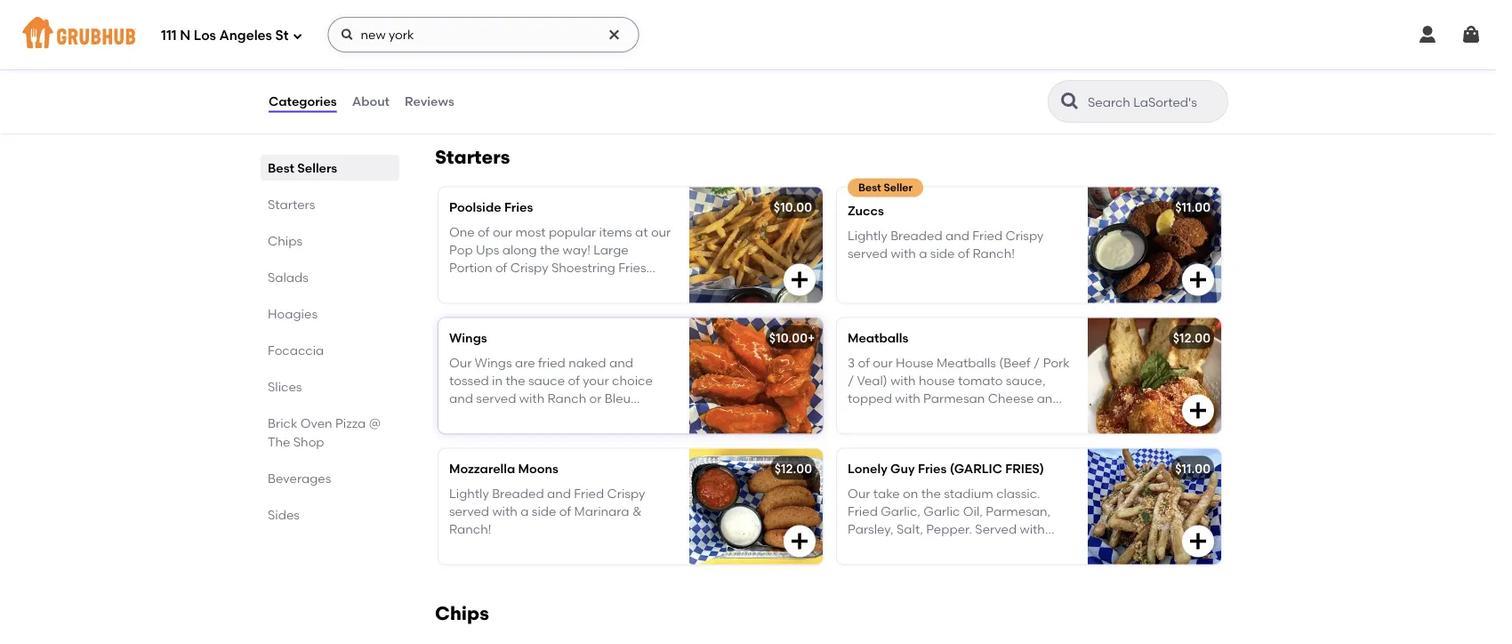 Task type: vqa. For each thing, say whether or not it's contained in the screenshot.
Hecho En Mexico's subscription pass image
no



Task type: locate. For each thing, give the bounding box(es) containing it.
svg image
[[292, 31, 303, 41], [789, 269, 811, 290], [1188, 531, 1209, 552]]

garlic
[[924, 504, 961, 519]]

crispy inside lightly breaded and fried crispy served with a side of marinara & ranch!
[[607, 486, 646, 501]]

1 vertical spatial svg image
[[789, 269, 811, 290]]

0 vertical spatial served
[[848, 246, 888, 261]]

served inside 3 of our house meatballs (beef / pork / veal) with house tomato sauce, topped with parmesan cheese and basil.  served with focaccia bread.
[[882, 409, 924, 425]]

wings up tossed at the left
[[449, 330, 487, 345]]

our inside our take on the stadium classic. fried garlic, garlic oil, parmesan, parsley, salt, pepper.  served with ranch and ketchup always.
[[848, 486, 871, 501]]

0 horizontal spatial starters
[[268, 197, 315, 212]]

and
[[946, 228, 970, 243], [610, 355, 634, 370], [449, 391, 473, 406], [1037, 391, 1061, 406], [547, 486, 571, 501], [890, 540, 914, 555]]

the
[[506, 373, 526, 388], [922, 486, 942, 501]]

the right on
[[922, 486, 942, 501]]

0 vertical spatial $11.00
[[931, 67, 966, 82]]

meatballs image
[[1088, 318, 1222, 434]]

wings image
[[690, 318, 823, 434]]

wings
[[449, 330, 487, 345], [475, 355, 512, 370]]

ranch inside our take on the stadium classic. fried garlic, garlic oil, parmesan, parsley, salt, pepper.  served with ranch and ketchup always.
[[848, 540, 887, 555]]

with inside our take on the stadium classic. fried garlic, garlic oil, parmesan, parsley, salt, pepper.  served with ranch and ketchup always.
[[1020, 522, 1046, 537]]

side inside lightly breaded and fried crispy served with a side of ranch!
[[931, 246, 955, 261]]

lightly
[[848, 228, 888, 243], [449, 486, 489, 501]]

0 horizontal spatial best
[[268, 160, 295, 175]]

marinara
[[575, 504, 630, 519]]

our up tossed at the left
[[449, 355, 472, 370]]

served
[[882, 409, 924, 425], [976, 522, 1017, 537]]

2 vertical spatial served
[[449, 504, 490, 519]]

starters down best sellers
[[268, 197, 315, 212]]

1 horizontal spatial fried
[[848, 504, 878, 519]]

1 horizontal spatial chips
[[435, 602, 489, 625]]

/ down 3
[[848, 373, 855, 388]]

&
[[633, 504, 642, 519]]

take
[[874, 486, 900, 501]]

breaded inside lightly breaded and fried crispy served with a side of ranch!
[[891, 228, 943, 243]]

0 vertical spatial $10.00
[[774, 199, 813, 214]]

breaded down the seller
[[891, 228, 943, 243]]

a inside lightly breaded and fried crispy served with a side of marinara & ranch!
[[521, 504, 529, 519]]

starters up poolside
[[435, 145, 510, 168]]

1 horizontal spatial starters
[[435, 145, 510, 168]]

fries right guy
[[918, 461, 947, 476]]

0 vertical spatial best
[[268, 160, 295, 175]]

best sellers tab
[[268, 158, 392, 177]]

salt,
[[897, 522, 924, 537]]

of inside our wings are fried naked and tossed in the sauce of your choice and served with ranch or bleu cheese.
[[568, 373, 580, 388]]

and inside lightly breaded and fried crispy served with a side of ranch!
[[946, 228, 970, 243]]

about button
[[351, 69, 391, 133]]

111
[[161, 28, 177, 44]]

0 vertical spatial crispy
[[1006, 228, 1044, 243]]

0 horizontal spatial focaccia
[[268, 343, 324, 358]]

best for best sellers
[[268, 160, 295, 175]]

lonely guy fries (garlic fries)
[[848, 461, 1045, 476]]

meatballs
[[848, 330, 909, 345], [937, 355, 997, 370]]

0 horizontal spatial a
[[521, 504, 529, 519]]

$9.00
[[452, 67, 484, 82]]

1 horizontal spatial $12.00
[[1174, 330, 1211, 345]]

1 vertical spatial our
[[848, 486, 871, 501]]

a
[[920, 246, 928, 261], [521, 504, 529, 519]]

1 vertical spatial /
[[848, 373, 855, 388]]

fried
[[973, 228, 1003, 243], [574, 486, 604, 501], [848, 504, 878, 519]]

$10.00
[[774, 199, 813, 214], [770, 330, 808, 345]]

$10.00 +
[[770, 330, 816, 345]]

oil,
[[964, 504, 983, 519]]

fried inside our take on the stadium classic. fried garlic, garlic oil, parmesan, parsley, salt, pepper.  served with ranch and ketchup always.
[[848, 504, 878, 519]]

hoagies tab
[[268, 304, 392, 323]]

poolside fries image
[[690, 187, 823, 303]]

0 horizontal spatial meatballs
[[848, 330, 909, 345]]

meatballs up our
[[848, 330, 909, 345]]

beverages tab
[[268, 469, 392, 488]]

angeles
[[219, 28, 272, 44]]

a for marinara
[[521, 504, 529, 519]]

of inside lightly breaded and fried crispy served with a side of marinara & ranch!
[[560, 504, 572, 519]]

our
[[449, 355, 472, 370], [848, 486, 871, 501]]

1 vertical spatial chips
[[435, 602, 489, 625]]

1 vertical spatial ranch
[[848, 540, 887, 555]]

1 vertical spatial $12.00
[[775, 461, 813, 476]]

0 vertical spatial breaded
[[891, 228, 943, 243]]

on
[[903, 486, 919, 501]]

Search for food, convenience, alcohol... search field
[[328, 17, 639, 53]]

1 horizontal spatial svg image
[[789, 269, 811, 290]]

0 vertical spatial side
[[931, 246, 955, 261]]

/ left "pork"
[[1034, 355, 1041, 370]]

crispy inside lightly breaded and fried crispy served with a side of ranch!
[[1006, 228, 1044, 243]]

3
[[848, 355, 855, 370]]

fried inside lightly breaded and fried crispy served with a side of ranch!
[[973, 228, 1003, 243]]

served inside lightly breaded and fried crispy served with a side of marinara & ranch!
[[449, 504, 490, 519]]

0 vertical spatial $12.00
[[1174, 330, 1211, 345]]

side
[[931, 246, 955, 261], [532, 504, 557, 519]]

are
[[515, 355, 535, 370]]

our inside our wings are fried naked and tossed in the sauce of your choice and served with ranch or bleu cheese.
[[449, 355, 472, 370]]

chips inside tab
[[268, 233, 303, 248]]

chips
[[268, 233, 303, 248], [435, 602, 489, 625]]

crispy for ranch!
[[1006, 228, 1044, 243]]

side inside lightly breaded and fried crispy served with a side of marinara & ranch!
[[532, 504, 557, 519]]

1 vertical spatial focaccia
[[955, 409, 1012, 425]]

ranch for parsley,
[[848, 540, 887, 555]]

meatballs up "tomato"
[[937, 355, 997, 370]]

crispy for marinara
[[607, 486, 646, 501]]

1 vertical spatial $10.00
[[770, 330, 808, 345]]

1 vertical spatial crispy
[[607, 486, 646, 501]]

1 vertical spatial served
[[476, 391, 517, 406]]

$12.00 for lightly breaded and fried crispy served with a side of marinara & ranch!
[[775, 461, 813, 476]]

served inside lightly breaded and fried crispy served with a side of ranch!
[[848, 246, 888, 261]]

0 horizontal spatial the
[[506, 373, 526, 388]]

1 vertical spatial a
[[521, 504, 529, 519]]

served for zuccs
[[848, 246, 888, 261]]

breaded down 'mozzarella moons'
[[492, 486, 544, 501]]

2 vertical spatial fried
[[848, 504, 878, 519]]

2 horizontal spatial svg image
[[1188, 531, 1209, 552]]

salad
[[560, 46, 596, 61]]

0 vertical spatial chips
[[268, 233, 303, 248]]

0 vertical spatial a
[[920, 246, 928, 261]]

@
[[369, 416, 381, 431]]

tossed
[[449, 373, 489, 388]]

1 horizontal spatial served
[[976, 522, 1017, 537]]

ranch inside our wings are fried naked and tossed in the sauce of your choice and served with ranch or bleu cheese.
[[548, 391, 587, 406]]

basil.
[[848, 409, 879, 425]]

focaccia
[[268, 343, 324, 358], [955, 409, 1012, 425]]

0 horizontal spatial ranch
[[548, 391, 587, 406]]

breaded
[[891, 228, 943, 243], [492, 486, 544, 501]]

0 vertical spatial fried
[[973, 228, 1003, 243]]

brick oven pizza @ the shop tab
[[268, 414, 392, 451]]

our down lonely on the right bottom of page
[[848, 486, 871, 501]]

lightly down zuccs
[[848, 228, 888, 243]]

poolside
[[449, 199, 502, 214]]

served inside our wings are fried naked and tossed in the sauce of your choice and served with ranch or bleu cheese.
[[476, 391, 517, 406]]

svg image
[[1418, 24, 1439, 45], [1461, 24, 1483, 45], [340, 28, 355, 42], [607, 28, 622, 42], [1188, 71, 1209, 92], [1188, 269, 1209, 290], [1188, 400, 1209, 421], [789, 531, 811, 552]]

0 horizontal spatial /
[[848, 373, 855, 388]]

svg image inside main navigation navigation
[[292, 31, 303, 41]]

1 vertical spatial served
[[976, 522, 1017, 537]]

beverages
[[268, 471, 331, 486]]

reviews button
[[404, 69, 455, 133]]

0 horizontal spatial breaded
[[492, 486, 544, 501]]

served down mozzarella
[[449, 504, 490, 519]]

2 vertical spatial svg image
[[1188, 531, 1209, 552]]

0 horizontal spatial $12.00
[[775, 461, 813, 476]]

0 vertical spatial /
[[1034, 355, 1041, 370]]

lightly inside lightly breaded and fried crispy served with a side of ranch!
[[848, 228, 888, 243]]

with
[[891, 246, 917, 261], [891, 373, 916, 388], [520, 391, 545, 406], [896, 391, 921, 406], [927, 409, 952, 425], [493, 504, 518, 519], [1020, 522, 1046, 537]]

ranch down the 'sauce'
[[548, 391, 587, 406]]

fried for ranch!
[[973, 228, 1003, 243]]

1 vertical spatial meatballs
[[937, 355, 997, 370]]

lightly breaded and fried crispy served with a side of marinara & ranch!
[[449, 486, 646, 537]]

0 vertical spatial wings
[[449, 330, 487, 345]]

0 vertical spatial lightly
[[848, 228, 888, 243]]

1 vertical spatial wings
[[475, 355, 512, 370]]

1 horizontal spatial our
[[848, 486, 871, 501]]

0 vertical spatial the
[[506, 373, 526, 388]]

served up always.
[[976, 522, 1017, 537]]

0 vertical spatial ranch
[[548, 391, 587, 406]]

1 vertical spatial fries
[[918, 461, 947, 476]]

1 horizontal spatial ranch
[[848, 540, 887, 555]]

zuccs image
[[1088, 187, 1222, 303]]

1 horizontal spatial the
[[922, 486, 942, 501]]

1 vertical spatial the
[[922, 486, 942, 501]]

1 horizontal spatial /
[[1034, 355, 1041, 370]]

a inside lightly breaded and fried crispy served with a side of ranch!
[[920, 246, 928, 261]]

breaded inside lightly breaded and fried crispy served with a side of marinara & ranch!
[[492, 486, 544, 501]]

served
[[848, 246, 888, 261], [476, 391, 517, 406], [449, 504, 490, 519]]

0 vertical spatial focaccia
[[268, 343, 324, 358]]

+
[[808, 330, 816, 345]]

wings up in
[[475, 355, 512, 370]]

ranch down parsley,
[[848, 540, 887, 555]]

0 vertical spatial starters
[[435, 145, 510, 168]]

0 vertical spatial served
[[882, 409, 924, 425]]

crispy
[[1006, 228, 1044, 243], [607, 486, 646, 501]]

0 horizontal spatial fried
[[574, 486, 604, 501]]

and inside lightly breaded and fried crispy served with a side of marinara & ranch!
[[547, 486, 571, 501]]

0 vertical spatial meatballs
[[848, 330, 909, 345]]

0 horizontal spatial crispy
[[607, 486, 646, 501]]

side for ranch!
[[931, 246, 955, 261]]

reviews
[[405, 94, 455, 109]]

ketchup
[[917, 540, 968, 555]]

1 vertical spatial lightly
[[449, 486, 489, 501]]

1 horizontal spatial ranch!
[[973, 246, 1015, 261]]

mozzarella moons image
[[690, 449, 823, 565]]

1 horizontal spatial side
[[931, 246, 955, 261]]

1 vertical spatial starters
[[268, 197, 315, 212]]

focaccia down hoagies
[[268, 343, 324, 358]]

(beef
[[1000, 355, 1031, 370]]

1 vertical spatial breaded
[[492, 486, 544, 501]]

of inside lightly breaded and fried crispy served with a side of ranch!
[[958, 246, 970, 261]]

ranch
[[548, 391, 587, 406], [848, 540, 887, 555]]

los
[[194, 28, 216, 44]]

with inside lightly breaded and fried crispy served with a side of ranch!
[[891, 246, 917, 261]]

1 vertical spatial side
[[532, 504, 557, 519]]

fried inside lightly breaded and fried crispy served with a side of marinara & ranch!
[[574, 486, 604, 501]]

1 horizontal spatial meatballs
[[937, 355, 997, 370]]

0 horizontal spatial lightly
[[449, 486, 489, 501]]

0 horizontal spatial our
[[449, 355, 472, 370]]

best up zuccs
[[859, 181, 882, 194]]

1 vertical spatial fried
[[574, 486, 604, 501]]

shop
[[293, 434, 324, 449]]

moons
[[518, 461, 559, 476]]

best left sellers
[[268, 160, 295, 175]]

served down in
[[476, 391, 517, 406]]

sides tab
[[268, 505, 392, 524]]

0 horizontal spatial svg image
[[292, 31, 303, 41]]

2 horizontal spatial fried
[[973, 228, 1003, 243]]

starters
[[435, 145, 510, 168], [268, 197, 315, 212]]

ranch!
[[973, 246, 1015, 261], [449, 522, 492, 537]]

fries
[[505, 199, 533, 214], [918, 461, 947, 476]]

1 horizontal spatial best
[[859, 181, 882, 194]]

1 horizontal spatial lightly
[[848, 228, 888, 243]]

0 horizontal spatial side
[[532, 504, 557, 519]]

0 horizontal spatial chips
[[268, 233, 303, 248]]

1 horizontal spatial a
[[920, 246, 928, 261]]

0 horizontal spatial ranch!
[[449, 522, 492, 537]]

in
[[492, 373, 503, 388]]

Search LaSorted's search field
[[1087, 93, 1223, 110]]

0 vertical spatial ranch!
[[973, 246, 1015, 261]]

naked
[[569, 355, 607, 370]]

fries right poolside
[[505, 199, 533, 214]]

$12.00
[[1174, 330, 1211, 345], [775, 461, 813, 476]]

lightly down mozzarella
[[449, 486, 489, 501]]

lightly inside lightly breaded and fried crispy served with a side of marinara & ranch!
[[449, 486, 489, 501]]

served down zuccs
[[848, 246, 888, 261]]

1 vertical spatial ranch!
[[449, 522, 492, 537]]

the right in
[[506, 373, 526, 388]]

1 horizontal spatial breaded
[[891, 228, 943, 243]]

0 horizontal spatial served
[[882, 409, 924, 425]]

ranch! inside lightly breaded and fried crispy served with a side of marinara & ranch!
[[449, 522, 492, 537]]

/
[[1034, 355, 1041, 370], [848, 373, 855, 388]]

$11.00
[[931, 67, 966, 82], [1176, 199, 1211, 214], [1176, 461, 1211, 476]]

best inside best sellers tab
[[268, 160, 295, 175]]

focaccia down the cheese
[[955, 409, 1012, 425]]

0 vertical spatial svg image
[[292, 31, 303, 41]]

of
[[958, 246, 970, 261], [858, 355, 870, 370], [568, 373, 580, 388], [560, 504, 572, 519]]

1 horizontal spatial focaccia
[[955, 409, 1012, 425]]

1 horizontal spatial crispy
[[1006, 228, 1044, 243]]

0 horizontal spatial fries
[[505, 199, 533, 214]]

0 vertical spatial our
[[449, 355, 472, 370]]

served down topped
[[882, 409, 924, 425]]

1 vertical spatial best
[[859, 181, 882, 194]]

best seller
[[859, 181, 913, 194]]



Task type: describe. For each thing, give the bounding box(es) containing it.
veal)
[[857, 373, 888, 388]]

house
[[919, 373, 955, 388]]

salads tab
[[268, 268, 392, 287]]

3 of our house meatballs (beef / pork / veal) with house tomato sauce, topped with parmesan cheese and basil.  served with focaccia bread.
[[848, 355, 1070, 425]]

topped
[[848, 391, 893, 406]]

garlic,
[[881, 504, 921, 519]]

bleu
[[605, 391, 631, 406]]

focaccia inside 3 of our house meatballs (beef / pork / veal) with house tomato sauce, topped with parmesan cheese and basil.  served with focaccia bread.
[[955, 409, 1012, 425]]

parsley,
[[848, 522, 894, 537]]

pork
[[1044, 355, 1070, 370]]

1 horizontal spatial fries
[[918, 461, 947, 476]]

sides
[[268, 507, 300, 522]]

our for our take on the stadium classic. fried garlic, garlic oil, parmesan, parsley, salt, pepper.  served with ranch and ketchup always.
[[848, 486, 871, 501]]

wings inside our wings are fried naked and tossed in the sauce of your choice and served with ranch or bleu cheese.
[[475, 355, 512, 370]]

bread.
[[1014, 409, 1054, 425]]

search icon image
[[1060, 91, 1081, 112]]

house
[[896, 355, 934, 370]]

svg image for lonely guy fries (garlic fries)
[[1188, 531, 1209, 552]]

served inside our take on the stadium classic. fried garlic, garlic oil, parmesan, parsley, salt, pepper.  served with ranch and ketchup always.
[[976, 522, 1017, 537]]

111 n los angeles st
[[161, 28, 289, 44]]

or
[[590, 391, 602, 406]]

pizza
[[335, 416, 366, 431]]

and inside 3 of our house meatballs (beef / pork / veal) with house tomato sauce, topped with parmesan cheese and basil.  served with focaccia bread.
[[1037, 391, 1061, 406]]

focaccia tab
[[268, 341, 392, 360]]

brick oven pizza @ the shop
[[268, 416, 381, 449]]

zuccs
[[848, 203, 884, 218]]

sauce,
[[1006, 373, 1046, 388]]

$10.00 for $10.00 +
[[770, 330, 808, 345]]

with inside our wings are fried naked and tossed in the sauce of your choice and served with ranch or bleu cheese.
[[520, 391, 545, 406]]

of inside 3 of our house meatballs (beef / pork / veal) with house tomato sauce, topped with parmesan cheese and basil.  served with focaccia bread.
[[858, 355, 870, 370]]

fried
[[538, 355, 566, 370]]

svg image for poolside fries
[[789, 269, 811, 290]]

sauce
[[529, 373, 565, 388]]

always.
[[971, 540, 1015, 555]]

fried for marinara
[[574, 486, 604, 501]]

chopped caesar salad $9.00
[[452, 46, 596, 82]]

brick
[[268, 416, 298, 431]]

slices tab
[[268, 377, 392, 396]]

breaded for zuccs
[[891, 228, 943, 243]]

2 vertical spatial $11.00
[[1176, 461, 1211, 476]]

guy
[[891, 461, 915, 476]]

pepper.
[[927, 522, 973, 537]]

the inside our wings are fried naked and tossed in the sauce of your choice and served with ranch or bleu cheese.
[[506, 373, 526, 388]]

0 vertical spatial fries
[[505, 199, 533, 214]]

our for our wings are fried naked and tossed in the sauce of your choice and served with ranch or bleu cheese.
[[449, 355, 472, 370]]

lonely guy fries (garlic fries) image
[[1088, 449, 1222, 565]]

mozzarella
[[449, 461, 515, 476]]

st
[[275, 28, 289, 44]]

classic.
[[997, 486, 1041, 501]]

$11.00 inside button
[[931, 67, 966, 82]]

choice
[[612, 373, 653, 388]]

ranch for your
[[548, 391, 587, 406]]

lightly for lightly breaded and fried crispy served with a side of marinara & ranch!
[[449, 486, 489, 501]]

mozzarella moons
[[449, 461, 559, 476]]

served for mozzarella moons
[[449, 504, 490, 519]]

(garlic
[[950, 461, 1003, 476]]

n
[[180, 28, 191, 44]]

cheese.
[[449, 409, 498, 425]]

stadium
[[944, 486, 994, 501]]

starters inside starters tab
[[268, 197, 315, 212]]

side for marinara
[[532, 504, 557, 519]]

with inside lightly breaded and fried crispy served with a side of marinara & ranch!
[[493, 504, 518, 519]]

and inside our take on the stadium classic. fried garlic, garlic oil, parmesan, parsley, salt, pepper.  served with ranch and ketchup always.
[[890, 540, 914, 555]]

our take on the stadium classic. fried garlic, garlic oil, parmesan, parsley, salt, pepper.  served with ranch and ketchup always.
[[848, 486, 1051, 555]]

the inside our take on the stadium classic. fried garlic, garlic oil, parmesan, parsley, salt, pepper.  served with ranch and ketchup always.
[[922, 486, 942, 501]]

chopped
[[452, 46, 510, 61]]

best for best seller
[[859, 181, 882, 194]]

categories
[[269, 94, 337, 109]]

poolside fries
[[449, 199, 533, 214]]

starters tab
[[268, 195, 392, 214]]

our
[[873, 355, 893, 370]]

main navigation navigation
[[0, 0, 1497, 69]]

parmesan,
[[986, 504, 1051, 519]]

meatballs inside 3 of our house meatballs (beef / pork / veal) with house tomato sauce, topped with parmesan cheese and basil.  served with focaccia bread.
[[937, 355, 997, 370]]

sellers
[[297, 160, 337, 175]]

ranch! inside lightly breaded and fried crispy served with a side of ranch!
[[973, 246, 1015, 261]]

about
[[352, 94, 390, 109]]

slices
[[268, 379, 302, 394]]

$11.00 button
[[917, 0, 1222, 104]]

tomato
[[958, 373, 1003, 388]]

the
[[268, 434, 291, 449]]

a for ranch!
[[920, 246, 928, 261]]

cheese
[[988, 391, 1034, 406]]

1 vertical spatial $11.00
[[1176, 199, 1211, 214]]

$12.00 for 3 of our house meatballs (beef / pork / veal) with house tomato sauce, topped with parmesan cheese and basil.  served with focaccia bread.
[[1174, 330, 1211, 345]]

caesar
[[513, 46, 557, 61]]

lonely
[[848, 461, 888, 476]]

lightly breaded and fried crispy served with a side of ranch!
[[848, 228, 1044, 261]]

$10.00 for $10.00
[[774, 199, 813, 214]]

lightly for lightly breaded and fried crispy served with a side of ranch!
[[848, 228, 888, 243]]

hoagies
[[268, 306, 318, 321]]

best sellers
[[268, 160, 337, 175]]

parmesan
[[924, 391, 985, 406]]

focaccia inside tab
[[268, 343, 324, 358]]

fries)
[[1006, 461, 1045, 476]]

chips tab
[[268, 231, 392, 250]]

salads
[[268, 270, 309, 285]]

categories button
[[268, 69, 338, 133]]

oven
[[301, 416, 333, 431]]

your
[[583, 373, 609, 388]]

seller
[[884, 181, 913, 194]]

our wings are fried naked and tossed in the sauce of your choice and served with ranch or bleu cheese.
[[449, 355, 653, 425]]

breaded for mozzarella moons
[[492, 486, 544, 501]]



